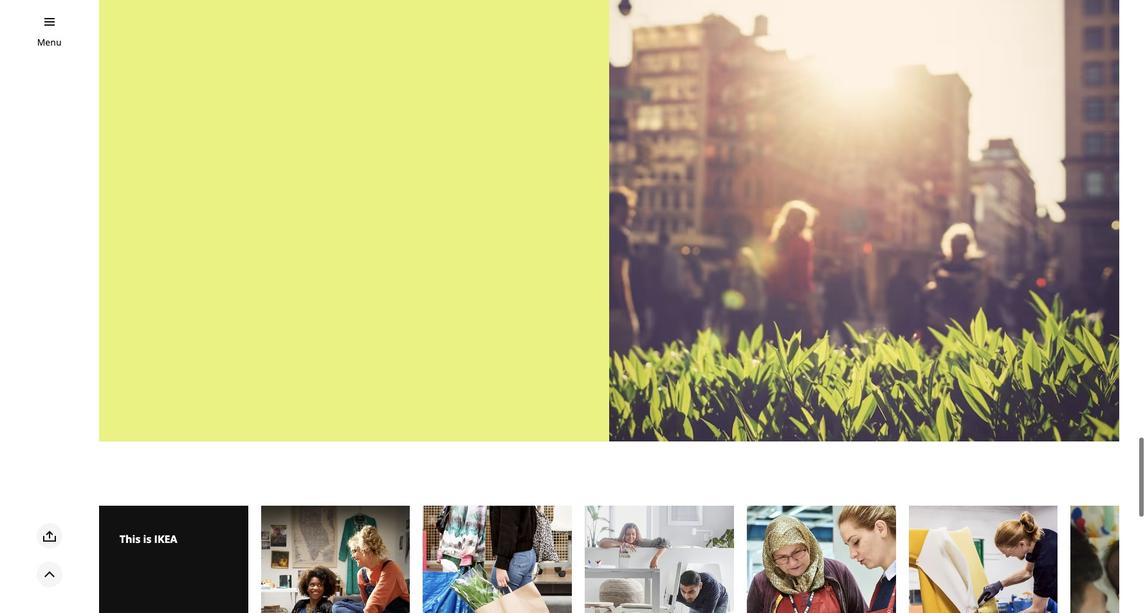 Task type: describe. For each thing, give the bounding box(es) containing it.
two co-workers from yalla trappan sewing studio in the malmö ikea store in sweden, measuring some fabric. image
[[747, 506, 896, 614]]

a dad down on his knees playing with his daughter under the dining room table while mum looks on from the sofa. image
[[585, 506, 734, 614]]

menu
[[37, 36, 61, 48]]

a baby with dark hair and wearing a floral jumpsuit lies on his back and smiles while his dad looks on. image
[[1071, 506, 1145, 614]]

ikea
[[154, 533, 177, 547]]

this is ikea link
[[99, 506, 248, 614]]

two people who have been shopping at ikea, one carrying a blue frakta bag and the other an ikea paper bag containing plants. image
[[423, 506, 572, 614]]



Task type: locate. For each thing, give the bounding box(es) containing it.
this
[[120, 533, 141, 547]]

two young women, one sitting on a grey sofa and the other sitting in a beanbag, enjoy a laugh while looking through a book. image
[[261, 506, 410, 614]]

is
[[143, 533, 152, 547]]

menu button
[[37, 35, 61, 50]]

the sun setting behind a building on a street full of pedestrians. in the foreground leaves of a bush are lit up by the sun. image
[[609, 0, 1120, 442]]

an ikea co-worker wearing a black t-shirt and work gloves reupholstering an armchair with bright yellow fabric. image
[[909, 506, 1058, 614]]

this is ikea
[[120, 533, 177, 547]]



Task type: vqa. For each thing, say whether or not it's contained in the screenshot.
MENU
yes



